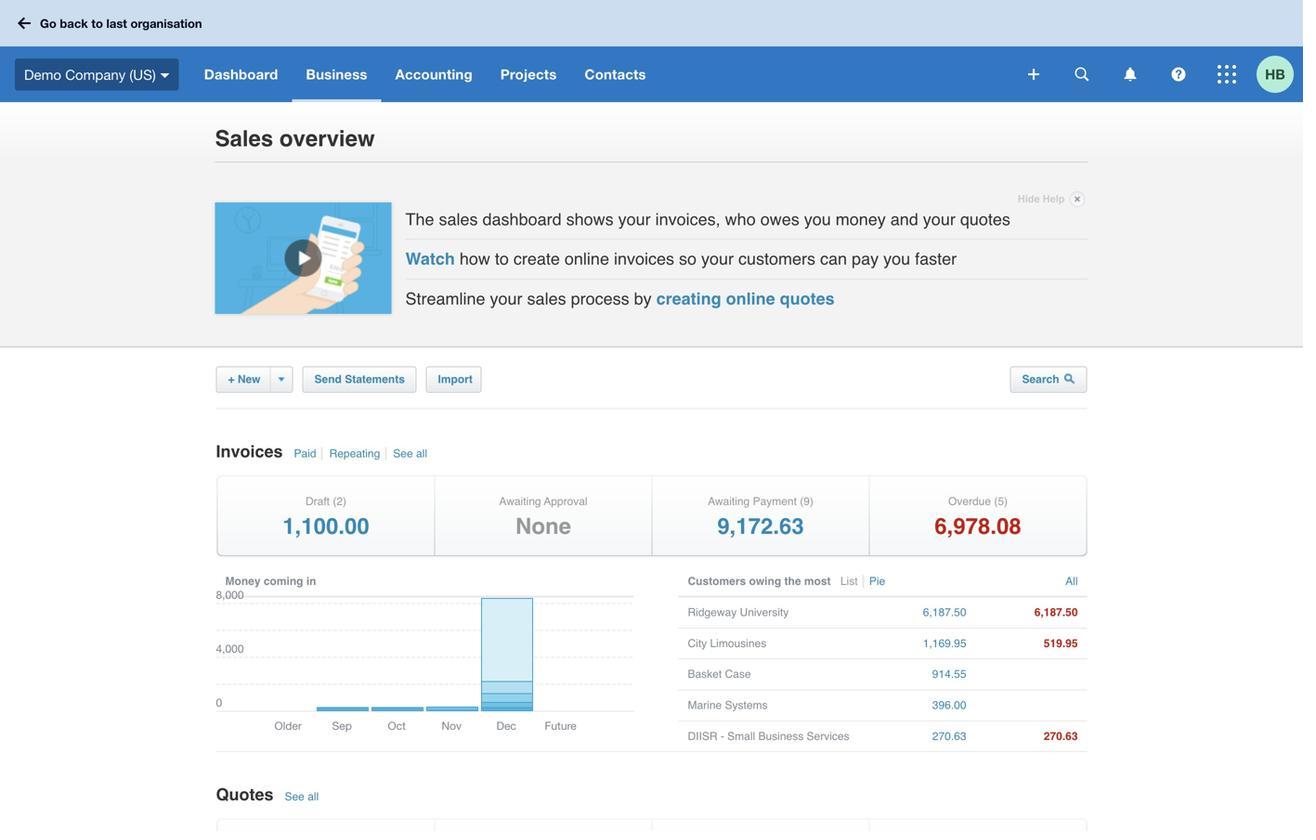 Task type: vqa. For each thing, say whether or not it's contained in the screenshot.
YOU to the top
yes



Task type: describe. For each thing, give the bounding box(es) containing it.
(us)
[[130, 66, 156, 82]]

1 vertical spatial online
[[726, 289, 775, 308]]

accounting button
[[381, 46, 487, 102]]

marine systems link
[[688, 691, 865, 721]]

faster
[[915, 250, 957, 269]]

0 vertical spatial see all link
[[391, 447, 432, 460]]

1,100.00
[[283, 514, 370, 539]]

watch
[[406, 250, 455, 269]]

customers
[[739, 250, 816, 269]]

organisation
[[131, 16, 202, 30]]

draft                               (2) 1,100.00
[[283, 495, 370, 539]]

contacts
[[585, 66, 646, 83]]

basket case
[[688, 668, 751, 681]]

pie link
[[868, 575, 890, 588]]

watch how to create online invoices so your customers can pay you faster
[[406, 250, 957, 269]]

send statements
[[315, 373, 405, 386]]

business inside popup button
[[306, 66, 368, 83]]

by
[[634, 289, 652, 308]]

1 vertical spatial see all link
[[283, 791, 324, 804]]

repeating
[[329, 447, 380, 460]]

hide
[[1018, 193, 1040, 205]]

marine systems
[[688, 699, 768, 712]]

2 6,187.50 link from the left
[[985, 598, 1078, 628]]

your up invoices
[[618, 210, 651, 229]]

systems
[[725, 699, 768, 712]]

in
[[306, 575, 316, 588]]

who
[[725, 210, 756, 229]]

awaiting for none
[[499, 495, 541, 508]]

your right and
[[923, 210, 956, 229]]

1 horizontal spatial quotes
[[961, 210, 1011, 229]]

accounting
[[395, 66, 473, 83]]

draft
[[306, 495, 330, 508]]

invoices
[[216, 442, 288, 461]]

case
[[725, 668, 751, 681]]

914.55 link
[[874, 660, 967, 690]]

+
[[228, 373, 235, 386]]

the sales dashboard shows your invoices, who owes you money and your quotes
[[406, 210, 1011, 229]]

diisr - small business services
[[688, 730, 850, 743]]

to for last
[[91, 16, 103, 30]]

awaiting for 9,172.63
[[708, 495, 750, 508]]

1 270.63 link from the left
[[874, 722, 967, 752]]

go back to last organisation
[[40, 16, 202, 30]]

basket
[[688, 668, 722, 681]]

dashboard
[[204, 66, 278, 83]]

statements
[[345, 373, 405, 386]]

so
[[679, 250, 697, 269]]

small
[[728, 730, 756, 743]]

customers owing the most
[[688, 575, 834, 588]]

hb
[[1266, 66, 1286, 83]]

approval
[[544, 495, 588, 508]]

0 horizontal spatial quotes
[[780, 289, 835, 308]]

customers
[[688, 575, 746, 588]]

all inside quotes see all
[[308, 791, 319, 804]]

2 270.63 from the left
[[1044, 730, 1078, 743]]

ridgeway university link
[[688, 598, 865, 628]]

and
[[891, 210, 919, 229]]

(2)
[[333, 495, 347, 508]]

watch link
[[406, 250, 455, 269]]

dashboard link
[[190, 46, 292, 102]]

create
[[514, 250, 560, 269]]

creating
[[657, 289, 722, 308]]

send statements link
[[302, 366, 417, 393]]

your right "so"
[[701, 250, 734, 269]]

pay
[[852, 250, 879, 269]]

hide help link
[[1018, 189, 1086, 210]]

0 vertical spatial online
[[565, 250, 609, 269]]

1 horizontal spatial business
[[759, 730, 804, 743]]

0 horizontal spatial sales
[[439, 210, 478, 229]]

demo
[[24, 66, 61, 82]]

the
[[406, 210, 434, 229]]

your down create at the top of the page
[[490, 289, 523, 308]]

1 horizontal spatial svg image
[[1075, 67, 1089, 81]]

back
[[60, 16, 88, 30]]

6,187.50 for 1st 6,187.50 'link' from the right
[[1035, 606, 1078, 619]]

projects
[[501, 66, 557, 83]]

overview
[[280, 126, 375, 152]]

see all
[[393, 447, 427, 460]]

import link
[[426, 366, 482, 393]]

how
[[460, 250, 490, 269]]

396.00 link
[[874, 691, 967, 721]]

city limousines
[[688, 637, 767, 650]]

all
[[1066, 575, 1078, 588]]

svg image inside go back to last organisation link
[[18, 17, 31, 29]]

help
[[1043, 193, 1065, 205]]

quotes see all
[[216, 786, 319, 805]]

coming
[[264, 575, 303, 588]]

dashboard
[[483, 210, 562, 229]]

most
[[804, 575, 831, 588]]

overdue                               (5) 6,978.08
[[935, 495, 1022, 539]]



Task type: locate. For each thing, give the bounding box(es) containing it.
search
[[1022, 373, 1063, 386]]

1 vertical spatial all
[[308, 791, 319, 804]]

city limousines link
[[688, 629, 865, 659]]

awaiting up 9,172.63
[[708, 495, 750, 508]]

basket case link
[[688, 660, 865, 690]]

0 horizontal spatial see all link
[[283, 791, 324, 804]]

1 270.63 from the left
[[933, 730, 967, 743]]

ridgeway university
[[688, 606, 789, 619]]

repeating link
[[328, 447, 387, 460]]

quotes left hide help "link"
[[961, 210, 1011, 229]]

1 vertical spatial see
[[285, 791, 305, 804]]

none
[[516, 514, 571, 539]]

0 horizontal spatial 270.63 link
[[874, 722, 967, 752]]

9,172.63
[[718, 514, 804, 539]]

6,187.50 up the 1,169.95
[[923, 606, 967, 619]]

payment
[[753, 495, 797, 508]]

all link
[[1066, 575, 1078, 588]]

services
[[807, 730, 850, 743]]

quotes
[[216, 786, 274, 805]]

city
[[688, 637, 707, 650]]

awaiting up 'none'
[[499, 495, 541, 508]]

svg image inside demo company (us) popup button
[[160, 73, 170, 78]]

(9)
[[800, 495, 814, 508]]

ridgeway
[[688, 606, 737, 619]]

all right quotes at the left
[[308, 791, 319, 804]]

awaiting approval none
[[499, 495, 588, 539]]

money coming in
[[225, 575, 316, 588]]

1 horizontal spatial to
[[495, 250, 509, 269]]

1 horizontal spatial 270.63 link
[[985, 722, 1078, 752]]

projects button
[[487, 46, 571, 102]]

your
[[618, 210, 651, 229], [923, 210, 956, 229], [701, 250, 734, 269], [490, 289, 523, 308]]

creating online quotes link
[[657, 289, 835, 308]]

banner containing dashboard
[[0, 0, 1304, 102]]

to for create
[[495, 250, 509, 269]]

to left last
[[91, 16, 103, 30]]

1 vertical spatial sales
[[527, 289, 566, 308]]

0 horizontal spatial you
[[804, 210, 831, 229]]

1 vertical spatial quotes
[[780, 289, 835, 308]]

1 vertical spatial to
[[495, 250, 509, 269]]

invoices
[[614, 250, 675, 269]]

0 horizontal spatial 270.63
[[933, 730, 967, 743]]

svg image
[[1075, 67, 1089, 81], [1029, 69, 1040, 80]]

1 horizontal spatial see all link
[[391, 447, 432, 460]]

1 horizontal spatial you
[[884, 250, 911, 269]]

0 horizontal spatial svg image
[[1029, 69, 1040, 80]]

see all link right repeating link
[[391, 447, 432, 460]]

import
[[438, 373, 473, 386]]

1 vertical spatial business
[[759, 730, 804, 743]]

pie
[[870, 575, 886, 588]]

1 horizontal spatial 6,187.50
[[1035, 606, 1078, 619]]

0 horizontal spatial 6,187.50 link
[[874, 598, 967, 628]]

sales
[[215, 126, 273, 152]]

business down the marine systems link
[[759, 730, 804, 743]]

send
[[315, 373, 342, 386]]

sales right the
[[439, 210, 478, 229]]

you right owes
[[804, 210, 831, 229]]

1 horizontal spatial see
[[393, 447, 413, 460]]

see right repeating link
[[393, 447, 413, 460]]

you
[[804, 210, 831, 229], [884, 250, 911, 269]]

1,169.95
[[923, 637, 967, 650]]

0 horizontal spatial online
[[565, 250, 609, 269]]

6,187.50 link up 519.95 link
[[985, 598, 1078, 628]]

0 horizontal spatial all
[[308, 791, 319, 804]]

914.55
[[933, 668, 967, 681]]

0 vertical spatial quotes
[[961, 210, 1011, 229]]

6,187.50 link up 1,169.95 link
[[874, 598, 967, 628]]

streamline your sales process by creating online quotes
[[406, 289, 835, 308]]

to inside banner
[[91, 16, 103, 30]]

270.63 link
[[874, 722, 967, 752], [985, 722, 1078, 752]]

company
[[65, 66, 126, 82]]

sales
[[439, 210, 478, 229], [527, 289, 566, 308]]

demo company (us) button
[[0, 46, 190, 102]]

1 horizontal spatial online
[[726, 289, 775, 308]]

1 horizontal spatial 270.63
[[1044, 730, 1078, 743]]

+ new link
[[216, 366, 293, 393]]

see inside quotes see all
[[285, 791, 305, 804]]

0 horizontal spatial 6,187.50
[[923, 606, 967, 619]]

marine
[[688, 699, 722, 712]]

2 6,187.50 from the left
[[1035, 606, 1078, 619]]

all right repeating link
[[416, 447, 427, 460]]

paid
[[294, 447, 316, 460]]

1 horizontal spatial 6,187.50 link
[[985, 598, 1078, 628]]

new
[[238, 373, 261, 386]]

1 vertical spatial you
[[884, 250, 911, 269]]

online
[[565, 250, 609, 269], [726, 289, 775, 308]]

1 horizontal spatial all
[[416, 447, 427, 460]]

see
[[393, 447, 413, 460], [285, 791, 305, 804]]

1,169.95 link
[[874, 629, 967, 659]]

hb button
[[1257, 46, 1304, 102]]

quotes
[[961, 210, 1011, 229], [780, 289, 835, 308]]

0 vertical spatial see
[[393, 447, 413, 460]]

1 horizontal spatial sales
[[527, 289, 566, 308]]

0 horizontal spatial business
[[306, 66, 368, 83]]

0 vertical spatial you
[[804, 210, 831, 229]]

the
[[785, 575, 801, 588]]

6,187.50 up 519.95
[[1035, 606, 1078, 619]]

you right pay
[[884, 250, 911, 269]]

1 6,187.50 link from the left
[[874, 598, 967, 628]]

396.00
[[933, 699, 967, 712]]

to right how
[[495, 250, 509, 269]]

paid link
[[292, 447, 323, 460]]

0 vertical spatial all
[[416, 447, 427, 460]]

banner
[[0, 0, 1304, 102]]

university
[[740, 606, 789, 619]]

sales down create at the top of the page
[[527, 289, 566, 308]]

hide help
[[1018, 193, 1065, 205]]

6,978.08
[[935, 514, 1022, 539]]

0 horizontal spatial to
[[91, 16, 103, 30]]

owing
[[749, 575, 782, 588]]

0 vertical spatial business
[[306, 66, 368, 83]]

demo company (us)
[[24, 66, 156, 82]]

1 6,187.50 from the left
[[923, 606, 967, 619]]

270.63
[[933, 730, 967, 743], [1044, 730, 1078, 743]]

awaiting inside awaiting approval none
[[499, 495, 541, 508]]

limousines
[[710, 637, 767, 650]]

1 awaiting from the left
[[499, 495, 541, 508]]

search image
[[1065, 373, 1076, 384]]

go back to last organisation link
[[11, 7, 213, 40]]

0 vertical spatial to
[[91, 16, 103, 30]]

-
[[721, 730, 725, 743]]

2 270.63 link from the left
[[985, 722, 1078, 752]]

overdue
[[949, 495, 991, 508]]

0 vertical spatial sales
[[439, 210, 478, 229]]

contacts button
[[571, 46, 660, 102]]

list link
[[839, 575, 865, 588]]

2 awaiting from the left
[[708, 495, 750, 508]]

1 horizontal spatial awaiting
[[708, 495, 750, 508]]

last
[[106, 16, 127, 30]]

0 horizontal spatial see
[[285, 791, 305, 804]]

all
[[416, 447, 427, 460], [308, 791, 319, 804]]

money
[[836, 210, 886, 229]]

awaiting payment                               (9) 9,172.63
[[708, 495, 814, 539]]

online down "customers"
[[726, 289, 775, 308]]

0 horizontal spatial awaiting
[[499, 495, 541, 508]]

shows
[[566, 210, 614, 229]]

+ new
[[228, 373, 261, 386]]

awaiting inside the awaiting payment                               (9) 9,172.63
[[708, 495, 750, 508]]

see right quotes at the left
[[285, 791, 305, 804]]

6,187.50 for 1st 6,187.50 'link' from the left
[[923, 606, 967, 619]]

diisr
[[688, 730, 718, 743]]

svg image
[[18, 17, 31, 29], [1218, 65, 1237, 84], [1125, 67, 1137, 81], [1172, 67, 1186, 81], [160, 73, 170, 78]]

owes
[[761, 210, 800, 229]]

online down the shows
[[565, 250, 609, 269]]

diisr - small business services link
[[688, 722, 865, 752]]

sales overview
[[215, 126, 375, 152]]

see all link right quotes at the left
[[283, 791, 324, 804]]

business up overview
[[306, 66, 368, 83]]

go
[[40, 16, 57, 30]]

quotes down can
[[780, 289, 835, 308]]

process
[[571, 289, 630, 308]]

business button
[[292, 46, 381, 102]]



